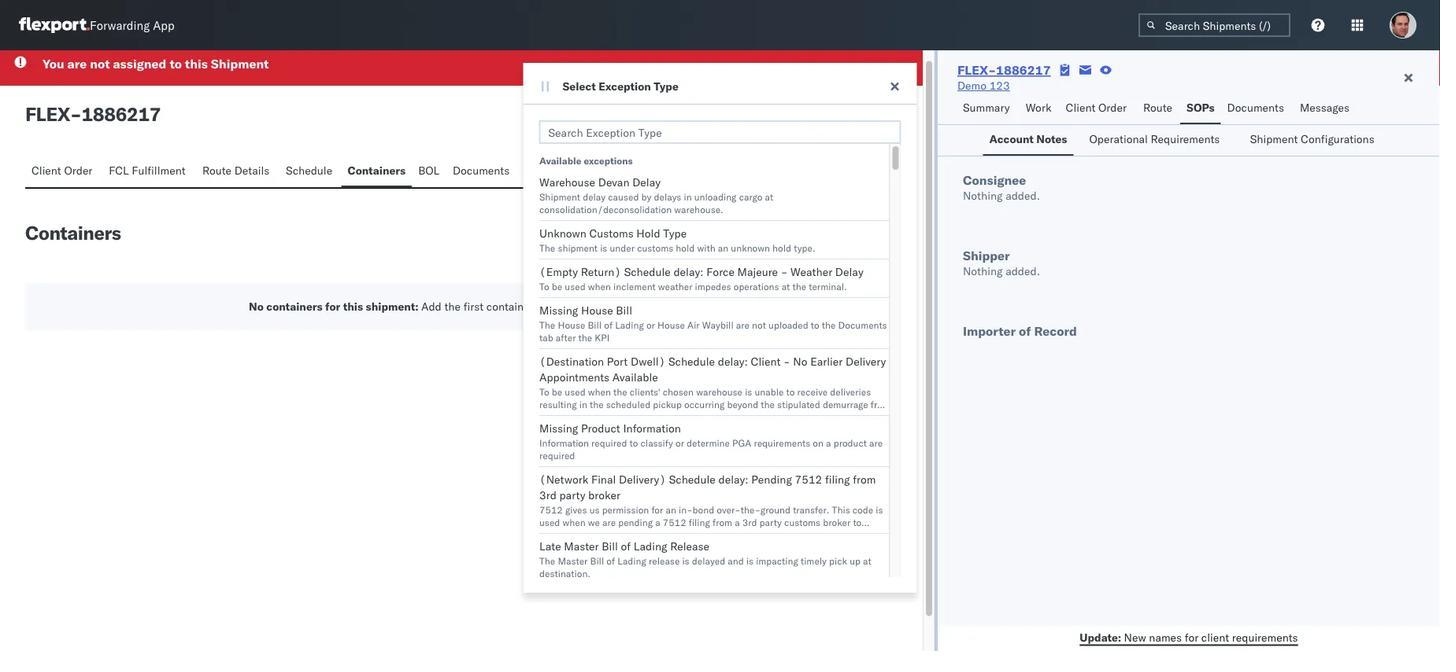 Task type: vqa. For each thing, say whether or not it's contained in the screenshot.


Task type: describe. For each thing, give the bounding box(es) containing it.
for inside (network final delivery) schedule delay: pending 7512 filing from 3rd party broker 7512 gives us permission for an in-bond over-the-ground transfer. this code is used when we are pending a 7512 filing from a 3rd party customs broker to dispatch to trucker late master bill of lading release the master bill of lading release is delayed and is impacting timely pick up at destination.
[[651, 504, 663, 516]]

are inside missing house bill the house bill of lading or house air waybill are not uploaded to the documents tab after the kpi
[[736, 319, 749, 331]]

used inside (network final delivery) schedule delay: pending 7512 filing from 3rd party broker 7512 gives us permission for an in-bond over-the-ground transfer. this code is used when we are pending a 7512 filing from a 3rd party customs broker to dispatch to trucker late master bill of lading release the master bill of lading release is delayed and is impacting timely pick up at destination.
[[539, 517, 560, 529]]

over-
[[716, 504, 740, 516]]

0 horizontal spatial no
[[249, 300, 264, 313]]

to right assigned
[[170, 56, 182, 71]]

customs inside unknown customs hold type the shipment is under customs hold with an unknown hold type.
[[637, 242, 673, 254]]

the left first
[[444, 300, 461, 313]]

unable
[[754, 386, 783, 398]]

kpi
[[594, 332, 609, 344]]

by inside "warehouse devan delay shipment delay caused by delays in unloading cargo at consolidation/deconsolidation warehouse."
[[641, 191, 651, 203]]

missing inside missing house bill the house bill of lading or house air waybill are not uploaded to the documents tab after the kpi
[[539, 304, 578, 318]]

all
[[764, 229, 777, 242]]

order for the bottommost client order 'button'
[[64, 163, 92, 177]]

delay: for pending
[[718, 473, 748, 487]]

trucker
[[589, 529, 620, 541]]

us
[[589, 504, 599, 516]]

0 vertical spatial master
[[564, 540, 598, 554]]

in inside "warehouse devan delay shipment delay caused by delays in unloading cargo at consolidation/deconsolidation warehouse."
[[683, 191, 691, 203]]

pending
[[751, 473, 792, 487]]

is down the release
[[682, 555, 689, 567]]

1 horizontal spatial a
[[734, 517, 739, 529]]

used inside "(empty return) schedule delay: force majeure -  weather delay to be used when inclement weather impedes operations at the terminal."
[[564, 281, 585, 292]]

0 vertical spatial not
[[90, 56, 110, 71]]

client inside (destination port dwell) schedule delay: client -  no earlier delivery appointments available to be used when the clients' chosen warehouse is unable to receive deliveries resulting in the scheduled pickup occurring beyond the stipulated demurrage free time missing product information information required to classify or determine pga requirements on a product are required
[[750, 355, 780, 369]]

weather
[[790, 265, 832, 279]]

1 vertical spatial master
[[557, 555, 587, 567]]

forwarding app link
[[19, 17, 175, 33]]

collapse
[[715, 229, 761, 242]]

lading inside missing house bill the house bill of lading or house air waybill are not uploaded to the documents tab after the kpi
[[615, 319, 644, 331]]

1 horizontal spatial party
[[759, 517, 781, 529]]

the inside "(empty return) schedule delay: force majeure -  weather delay to be used when inclement weather impedes operations at the terminal."
[[792, 281, 806, 292]]

importer
[[963, 324, 1016, 339]]

are right 'you'
[[67, 56, 87, 71]]

the inside missing house bill the house bill of lading or house air waybill are not uploaded to the documents tab after the kpi
[[539, 319, 555, 331]]

(network final delivery) schedule delay: pending 7512 filing from 3rd party broker 7512 gives us permission for an in-bond over-the-ground transfer. this code is used when we are pending a 7512 filing from a 3rd party customs broker to dispatch to trucker late master bill of lading release the master bill of lading release is delayed and is impacting timely pick up at destination.
[[539, 473, 883, 580]]

container".
[[619, 300, 674, 313]]

messages for messages button to the left
[[525, 163, 575, 177]]

0 horizontal spatial shipment
[[211, 56, 269, 71]]

0 vertical spatial -
[[70, 102, 81, 126]]

be inside "(empty return) schedule delay: force majeure -  weather delay to be used when inclement weather impedes operations at the terminal."
[[551, 281, 562, 292]]

shipment:
[[366, 300, 419, 313]]

messages for right messages button
[[1300, 101, 1349, 115]]

to inside "(empty return) schedule delay: force majeure -  weather delay to be used when inclement weather impedes operations at the terminal."
[[539, 281, 549, 292]]

0 vertical spatial 7512
[[794, 473, 822, 487]]

nothing for consignee
[[963, 189, 1003, 203]]

1 vertical spatial client order button
[[25, 156, 103, 187]]

schedule inside (network final delivery) schedule delay: pending 7512 filing from 3rd party broker 7512 gives us permission for an in-bond over-the-ground transfer. this code is used when we are pending a 7512 filing from a 3rd party customs broker to dispatch to trucker late master bill of lading release the master bill of lading release is delayed and is impacting timely pick up at destination.
[[669, 473, 715, 487]]

exceptions
[[583, 155, 632, 167]]

added. for shipper
[[1006, 265, 1040, 278]]

update:
[[1080, 631, 1121, 645]]

collapse all button
[[706, 224, 787, 248]]

bill down trucker
[[590, 555, 604, 567]]

client
[[1201, 631, 1229, 645]]

1 vertical spatial requirements
[[1232, 631, 1298, 645]]

beyond
[[727, 399, 758, 411]]

upload
[[677, 106, 715, 120]]

after
[[555, 332, 575, 344]]

(empty
[[539, 265, 578, 279]]

0 horizontal spatial party
[[559, 489, 585, 503]]

client for the bottommost client order 'button'
[[31, 163, 61, 177]]

bill up kpi
[[587, 319, 601, 331]]

are inside (network final delivery) schedule delay: pending 7512 filing from 3rd party broker 7512 gives us permission for an in-bond over-the-ground transfer. this code is used when we are pending a 7512 filing from a 3rd party customs broker to dispatch to trucker late master bill of lading release the master bill of lading release is delayed and is impacting timely pick up at destination.
[[602, 517, 615, 529]]

to down the code
[[853, 517, 861, 529]]

the up the scheduled
[[613, 386, 627, 398]]

summary button
[[957, 94, 1019, 124]]

0 horizontal spatial a
[[655, 517, 660, 529]]

clicking
[[551, 300, 590, 313]]

the up earlier
[[821, 319, 835, 331]]

you are not assigned to this shipment
[[43, 56, 269, 71]]

Search Shipments (/) text field
[[1138, 13, 1290, 37]]

"add
[[593, 300, 616, 313]]

classify
[[640, 437, 673, 449]]

receive
[[797, 386, 827, 398]]

forwarding app
[[90, 18, 175, 33]]

0 horizontal spatial information
[[539, 437, 588, 449]]

0 vertical spatial available
[[539, 155, 581, 167]]

the left kpi
[[578, 332, 592, 344]]

0 horizontal spatial 7512
[[539, 504, 562, 516]]

unknown customs hold type the shipment is under customs hold with an unknown hold type.
[[539, 227, 815, 254]]

1 vertical spatial 1886217
[[81, 102, 161, 126]]

chosen
[[662, 386, 693, 398]]

is right the code
[[875, 504, 883, 516]]

1 horizontal spatial 7512
[[662, 517, 686, 529]]

1 horizontal spatial messages button
[[1294, 94, 1358, 124]]

route details
[[202, 163, 270, 177]]

containers
[[266, 300, 323, 313]]

1 vertical spatial 3rd
[[742, 517, 757, 529]]

under
[[609, 242, 634, 254]]

2 hold from the left
[[772, 242, 791, 254]]

stipulated
[[777, 399, 820, 411]]

port
[[606, 355, 627, 369]]

or inside missing house bill the house bill of lading or house air waybill are not uploaded to the documents tab after the kpi
[[646, 319, 655, 331]]

1 vertical spatial from
[[712, 517, 732, 529]]

pick
[[829, 555, 847, 567]]

requirements inside (destination port dwell) schedule delay: client -  no earlier delivery appointments available to be used when the clients' chosen warehouse is unable to receive deliveries resulting in the scheduled pickup occurring beyond the stipulated demurrage free time missing product information information required to classify or determine pga requirements on a product are required
[[753, 437, 810, 449]]

is right and
[[746, 555, 753, 567]]

1 vertical spatial documents button
[[446, 156, 519, 187]]

work button
[[1019, 94, 1059, 124]]

appointments
[[539, 371, 609, 385]]

at inside "(empty return) schedule delay: force majeure -  weather delay to be used when inclement weather impedes operations at the terminal."
[[781, 281, 790, 292]]

0 vertical spatial 3rd
[[539, 489, 556, 503]]

1 horizontal spatial filing
[[825, 473, 850, 487]]

used inside (destination port dwell) schedule delay: client -  no earlier delivery appointments available to be used when the clients' chosen warehouse is unable to receive deliveries resulting in the scheduled pickup occurring beyond the stipulated demurrage free time missing product information information required to classify or determine pga requirements on a product are required
[[564, 386, 585, 398]]

1 horizontal spatial broker
[[823, 517, 850, 529]]

schedule inside (destination port dwell) schedule delay: client -  no earlier delivery appointments available to be used when the clients' chosen warehouse is unable to receive deliveries resulting in the scheduled pickup occurring beyond the stipulated demurrage free time missing product information information required to classify or determine pga requirements on a product are required
[[668, 355, 715, 369]]

delay: inside "(empty return) schedule delay: force majeure -  weather delay to be used when inclement weather impedes operations at the terminal."
[[673, 265, 703, 279]]

0 vertical spatial type
[[654, 80, 679, 93]]

dwell)
[[630, 355, 665, 369]]

occurring
[[684, 399, 724, 411]]

assigned
[[113, 56, 166, 71]]

resulting
[[539, 399, 576, 411]]

a inside (destination port dwell) schedule delay: client -  no earlier delivery appointments available to be used when the clients' chosen warehouse is unable to receive deliveries resulting in the scheduled pickup occurring beyond the stipulated demurrage free time missing product information information required to classify or determine pga requirements on a product are required
[[826, 437, 831, 449]]

route for route details
[[202, 163, 232, 177]]

client order for top client order 'button'
[[1066, 101, 1127, 115]]

(empty return) schedule delay: force majeure -  weather delay to be used when inclement weather impedes operations at the terminal.
[[539, 265, 863, 292]]

container
[[486, 300, 534, 313]]

client for top client order 'button'
[[1066, 101, 1095, 115]]

fcl fulfillment button
[[103, 156, 196, 187]]

to left classify
[[629, 437, 638, 449]]

missing inside (destination port dwell) schedule delay: client -  no earlier delivery appointments available to be used when the clients' chosen warehouse is unable to receive deliveries resulting in the scheduled pickup occurring beyond the stipulated demurrage free time missing product information information required to classify or determine pga requirements on a product are required
[[539, 422, 578, 436]]

0 vertical spatial information
[[623, 422, 681, 436]]

0 vertical spatial client order button
[[1059, 94, 1137, 124]]

nothing for shipper
[[963, 265, 1003, 278]]

flex - 1886217
[[25, 102, 161, 126]]

requirements
[[1151, 132, 1220, 146]]

consignee
[[963, 172, 1026, 188]]

timely
[[800, 555, 826, 567]]

new
[[1124, 631, 1146, 645]]

2 vertical spatial lading
[[617, 555, 646, 567]]

warehouse devan delay shipment delay caused by delays in unloading cargo at consolidation/deconsolidation warehouse.
[[539, 176, 773, 215]]

warehouse.
[[674, 204, 723, 215]]

upload document button
[[666, 101, 783, 125]]

bol
[[418, 163, 439, 177]]

final
[[591, 473, 616, 487]]

no containers for this shipment: add the first container by clicking "add container".
[[249, 300, 674, 313]]

route details button
[[196, 156, 280, 187]]

return)
[[580, 265, 621, 279]]

product
[[833, 437, 866, 449]]

up
[[849, 555, 860, 567]]

sops button
[[1180, 94, 1221, 124]]

to inside (destination port dwell) schedule delay: client -  no earlier delivery appointments available to be used when the clients' chosen warehouse is unable to receive deliveries resulting in the scheduled pickup occurring beyond the stipulated demurrage free time missing product information information required to classify or determine pga requirements on a product are required
[[539, 386, 549, 398]]

warehouse
[[696, 386, 742, 398]]

in-
[[678, 504, 692, 516]]

pga
[[732, 437, 751, 449]]

shipment inside "warehouse devan delay shipment delay caused by delays in unloading cargo at consolidation/deconsolidation warehouse."
[[539, 191, 580, 203]]

select
[[563, 80, 596, 93]]

1 horizontal spatial from
[[852, 473, 876, 487]]

air
[[687, 319, 699, 331]]

1 horizontal spatial documents button
[[1221, 94, 1294, 124]]

1 vertical spatial filing
[[688, 517, 710, 529]]

containers inside button
[[348, 163, 406, 177]]

impacting
[[756, 555, 798, 567]]

0 horizontal spatial broker
[[588, 489, 620, 503]]

1 hold from the left
[[675, 242, 694, 254]]

1 vertical spatial containers
[[25, 221, 121, 244]]

house up kpi
[[581, 304, 613, 318]]

code
[[852, 504, 873, 516]]

consolidation/deconsolidation
[[539, 204, 671, 215]]

shipper
[[963, 248, 1010, 264]]

the down the "unable"
[[760, 399, 774, 411]]

warehouse
[[539, 176, 595, 189]]

scheduled
[[606, 399, 650, 411]]

(destination port dwell) schedule delay: client -  no earlier delivery appointments available to be used when the clients' chosen warehouse is unable to receive deliveries resulting in the scheduled pickup occurring beyond the stipulated demurrage free time missing product information information required to classify or determine pga requirements on a product are required
[[539, 355, 887, 462]]

demo 123 link
[[957, 78, 1010, 94]]

is inside (destination port dwell) schedule delay: client -  no earlier delivery appointments available to be used when the clients' chosen warehouse is unable to receive deliveries resulting in the scheduled pickup occurring beyond the stipulated demurrage free time missing product information information required to classify or determine pga requirements on a product are required
[[745, 386, 752, 398]]

and
[[727, 555, 743, 567]]

delivery
[[845, 355, 886, 369]]



Task type: locate. For each thing, give the bounding box(es) containing it.
terminal.
[[808, 281, 847, 292]]

type right the hold
[[663, 227, 686, 241]]

0 vertical spatial missing
[[539, 304, 578, 318]]

dispatch
[[539, 529, 576, 541]]

0 horizontal spatial messages
[[525, 163, 575, 177]]

filing up 'this'
[[825, 473, 850, 487]]

broker down the final
[[588, 489, 620, 503]]

bol button
[[412, 156, 446, 187]]

1 to from the top
[[539, 281, 549, 292]]

1 vertical spatial shipment
[[1250, 132, 1298, 146]]

master up destination. at left bottom
[[557, 555, 587, 567]]

documents for the right the documents button
[[1227, 101, 1284, 115]]

shipment configurations button
[[1244, 125, 1388, 156]]

documents for bottommost the documents button
[[453, 163, 510, 177]]

to right 'uploaded'
[[810, 319, 819, 331]]

1 vertical spatial or
[[675, 437, 684, 449]]

delay inside "warehouse devan delay shipment delay caused by delays in unloading cargo at consolidation/deconsolidation warehouse."
[[632, 176, 660, 189]]

client order button left fcl
[[25, 156, 103, 187]]

0 vertical spatial order
[[1098, 101, 1127, 115]]

1 vertical spatial nothing
[[963, 265, 1003, 278]]

schedule up chosen
[[668, 355, 715, 369]]

0 vertical spatial 1886217
[[996, 62, 1051, 78]]

1 horizontal spatial client order
[[1066, 101, 1127, 115]]

messages up shipment configurations
[[1300, 101, 1349, 115]]

select exception type
[[563, 80, 679, 93]]

of inside missing house bill the house bill of lading or house air waybill are not uploaded to the documents tab after the kpi
[[604, 319, 612, 331]]

0 horizontal spatial 1886217
[[81, 102, 161, 126]]

of right trucker
[[620, 540, 630, 554]]

1 vertical spatial required
[[539, 450, 575, 462]]

bill down inclement
[[616, 304, 632, 318]]

- for delivery
[[783, 355, 790, 369]]

to inside missing house bill the house bill of lading or house air waybill are not uploaded to the documents tab after the kpi
[[810, 319, 819, 331]]

from down the over-
[[712, 517, 732, 529]]

1 horizontal spatial in
[[683, 191, 691, 203]]

filing
[[825, 473, 850, 487], [688, 517, 710, 529]]

in
[[683, 191, 691, 203], [579, 399, 587, 411]]

at right up
[[863, 555, 871, 567]]

7512 up transfer.
[[794, 473, 822, 487]]

the inside (network final delivery) schedule delay: pending 7512 filing from 3rd party broker 7512 gives us permission for an in-bond over-the-ground transfer. this code is used when we are pending a 7512 filing from a 3rd party customs broker to dispatch to trucker late master bill of lading release the master bill of lading release is delayed and is impacting timely pick up at destination.
[[539, 555, 555, 567]]

1 vertical spatial party
[[759, 517, 781, 529]]

0 horizontal spatial available
[[539, 155, 581, 167]]

shipment configurations
[[1250, 132, 1374, 146]]

when inside "(empty return) schedule delay: force majeure -  weather delay to be used when inclement weather impedes operations at the terminal."
[[588, 281, 611, 292]]

0 vertical spatial or
[[646, 319, 655, 331]]

with
[[697, 242, 715, 254]]

0 vertical spatial required
[[591, 437, 627, 449]]

be inside (destination port dwell) schedule delay: client -  no earlier delivery appointments available to be used when the clients' chosen warehouse is unable to receive deliveries resulting in the scheduled pickup occurring beyond the stipulated demurrage free time missing product information information required to classify or determine pga requirements on a product are required
[[551, 386, 562, 398]]

when inside (network final delivery) schedule delay: pending 7512 filing from 3rd party broker 7512 gives us permission for an in-bond over-the-ground transfer. this code is used when we are pending a 7512 filing from a 3rd party customs broker to dispatch to trucker late master bill of lading release the master bill of lading release is delayed and is impacting timely pick up at destination.
[[562, 517, 585, 529]]

2 horizontal spatial documents
[[1227, 101, 1284, 115]]

are up trucker
[[602, 517, 615, 529]]

no
[[249, 300, 264, 313], [793, 355, 807, 369]]

first
[[463, 300, 484, 313]]

0 horizontal spatial this
[[185, 56, 208, 71]]

- inside (destination port dwell) schedule delay: client -  no earlier delivery appointments available to be used when the clients' chosen warehouse is unable to receive deliveries resulting in the scheduled pickup occurring beyond the stipulated demurrage free time missing product information information required to classify or determine pga requirements on a product are required
[[783, 355, 790, 369]]

notes
[[1036, 132, 1067, 146]]

2 horizontal spatial for
[[1185, 631, 1198, 645]]

1 vertical spatial route
[[202, 163, 232, 177]]

documents button right bol
[[446, 156, 519, 187]]

be
[[551, 281, 562, 292], [551, 386, 562, 398]]

messages button
[[1294, 94, 1358, 124], [519, 156, 583, 187]]

1 vertical spatial missing
[[539, 422, 578, 436]]

is inside unknown customs hold type the shipment is under customs hold with an unknown hold type.
[[600, 242, 607, 254]]

nothing inside "consignee nothing added."
[[963, 189, 1003, 203]]

customs down the hold
[[637, 242, 673, 254]]

2 horizontal spatial client
[[1066, 101, 1095, 115]]

customs inside (network final delivery) schedule delay: pending 7512 filing from 3rd party broker 7512 gives us permission for an in-bond over-the-ground transfer. this code is used when we are pending a 7512 filing from a 3rd party customs broker to dispatch to trucker late master bill of lading release the master bill of lading release is delayed and is impacting timely pick up at destination.
[[784, 517, 820, 529]]

1 vertical spatial delay:
[[717, 355, 748, 369]]

- inside "(empty return) schedule delay: force majeure -  weather delay to be used when inclement weather impedes operations at the terminal."
[[780, 265, 787, 279]]

fcl
[[109, 163, 129, 177]]

2 horizontal spatial shipment
[[1250, 132, 1298, 146]]

1 horizontal spatial hold
[[772, 242, 791, 254]]

1 missing from the top
[[539, 304, 578, 318]]

0 vertical spatial messages button
[[1294, 94, 1358, 124]]

used up clicking at the left of the page
[[564, 281, 585, 292]]

1 horizontal spatial route
[[1143, 101, 1172, 115]]

in right resulting
[[579, 399, 587, 411]]

2 nothing from the top
[[963, 265, 1003, 278]]

2 to from the top
[[539, 386, 549, 398]]

route for route
[[1143, 101, 1172, 115]]

0 horizontal spatial client order
[[31, 163, 92, 177]]

1 vertical spatial available
[[612, 371, 658, 385]]

7512
[[794, 473, 822, 487], [539, 504, 562, 516], [662, 517, 686, 529]]

0 vertical spatial client order
[[1066, 101, 1127, 115]]

customs down transfer.
[[784, 517, 820, 529]]

0 vertical spatial no
[[249, 300, 264, 313]]

house up after
[[557, 319, 585, 331]]

nothing down "consignee"
[[963, 189, 1003, 203]]

client order for the bottommost client order 'button'
[[31, 163, 92, 177]]

1 vertical spatial order
[[64, 163, 92, 177]]

0 horizontal spatial from
[[712, 517, 732, 529]]

not down forwarding app link
[[90, 56, 110, 71]]

client up the "unable"
[[750, 355, 780, 369]]

on
[[812, 437, 823, 449]]

schedule inside schedule button
[[286, 163, 332, 177]]

1 horizontal spatial an
[[717, 242, 728, 254]]

0 horizontal spatial for
[[325, 300, 340, 313]]

1 horizontal spatial shipment
[[539, 191, 580, 203]]

0 vertical spatial be
[[551, 281, 562, 292]]

unknown
[[539, 227, 586, 241]]

hold
[[675, 242, 694, 254], [772, 242, 791, 254]]

is
[[600, 242, 607, 254], [745, 386, 752, 398], [875, 504, 883, 516], [682, 555, 689, 567], [746, 555, 753, 567]]

1 the from the top
[[539, 242, 555, 254]]

for up pending
[[651, 504, 663, 516]]

impedes
[[694, 281, 731, 292]]

flex
[[25, 102, 70, 126]]

are
[[67, 56, 87, 71], [736, 319, 749, 331], [869, 437, 882, 449], [602, 517, 615, 529]]

2 be from the top
[[551, 386, 562, 398]]

type up upload on the top left of the page
[[654, 80, 679, 93]]

inclement
[[613, 281, 655, 292]]

an right with
[[717, 242, 728, 254]]

flexport. image
[[19, 17, 90, 33]]

0 horizontal spatial containers
[[25, 221, 121, 244]]

0 horizontal spatial an
[[665, 504, 676, 516]]

1 added. from the top
[[1006, 189, 1040, 203]]

to left trucker
[[578, 529, 587, 541]]

of down trucker
[[606, 555, 615, 567]]

demo
[[957, 79, 987, 93]]

at
[[765, 191, 773, 203], [781, 281, 790, 292], [863, 555, 871, 567]]

delay: up weather
[[673, 265, 703, 279]]

operational requirements
[[1089, 132, 1220, 146]]

at inside "warehouse devan delay shipment delay caused by delays in unloading cargo at consolidation/deconsolidation warehouse."
[[765, 191, 773, 203]]

order
[[1098, 101, 1127, 115], [64, 163, 92, 177]]

for left the client
[[1185, 631, 1198, 645]]

0 horizontal spatial route
[[202, 163, 232, 177]]

1886217
[[996, 62, 1051, 78], [81, 102, 161, 126]]

we
[[588, 517, 599, 529]]

operations
[[733, 281, 779, 292]]

1 vertical spatial documents
[[453, 163, 510, 177]]

0 horizontal spatial not
[[90, 56, 110, 71]]

not
[[90, 56, 110, 71], [752, 319, 766, 331]]

1 horizontal spatial information
[[623, 422, 681, 436]]

schedule button
[[280, 156, 341, 187]]

3 the from the top
[[539, 555, 555, 567]]

2 added. from the top
[[1006, 265, 1040, 278]]

this
[[185, 56, 208, 71], [343, 300, 363, 313]]

delay
[[582, 191, 605, 203]]

messages button up configurations
[[1294, 94, 1358, 124]]

0 vertical spatial in
[[683, 191, 691, 203]]

or down container".
[[646, 319, 655, 331]]

2 horizontal spatial at
[[863, 555, 871, 567]]

a right pending
[[655, 517, 660, 529]]

documents button right sops
[[1221, 94, 1294, 124]]

destination.
[[539, 568, 590, 580]]

missing down resulting
[[539, 422, 578, 436]]

available up clients'
[[612, 371, 658, 385]]

caused
[[608, 191, 638, 203]]

documents inside missing house bill the house bill of lading or house air waybill are not uploaded to the documents tab after the kpi
[[838, 319, 887, 331]]

0 horizontal spatial or
[[646, 319, 655, 331]]

delay: inside (destination port dwell) schedule delay: client -  no earlier delivery appointments available to be used when the clients' chosen warehouse is unable to receive deliveries resulting in the scheduled pickup occurring beyond the stipulated demurrage free time missing product information information required to classify or determine pga requirements on a product are required
[[717, 355, 748, 369]]

app
[[153, 18, 175, 33]]

1 vertical spatial when
[[588, 386, 611, 398]]

at right operations
[[781, 281, 790, 292]]

client right work button
[[1066, 101, 1095, 115]]

release
[[648, 555, 679, 567]]

in inside (destination port dwell) schedule delay: client -  no earlier delivery appointments available to be used when the clients' chosen warehouse is unable to receive deliveries resulting in the scheduled pickup occurring beyond the stipulated demurrage free time missing product information information required to classify or determine pga requirements on a product are required
[[579, 399, 587, 411]]

the down late
[[539, 555, 555, 567]]

1 horizontal spatial required
[[591, 437, 627, 449]]

schedule inside "(empty return) schedule delay: force majeure -  weather delay to be used when inclement weather impedes operations at the terminal."
[[624, 265, 670, 279]]

at inside (network final delivery) schedule delay: pending 7512 filing from 3rd party broker 7512 gives us permission for an in-bond over-the-ground transfer. this code is used when we are pending a 7512 filing from a 3rd party customs broker to dispatch to trucker late master bill of lading release the master bill of lading release is delayed and is impacting timely pick up at destination.
[[863, 555, 871, 567]]

exception
[[599, 80, 651, 93]]

client order button up operational at the top right of the page
[[1059, 94, 1137, 124]]

required down product
[[591, 437, 627, 449]]

2 the from the top
[[539, 319, 555, 331]]

devan
[[598, 176, 629, 189]]

1 vertical spatial information
[[539, 437, 588, 449]]

added. inside "consignee nothing added."
[[1006, 189, 1040, 203]]

exception
[[836, 106, 887, 120]]

deliveries
[[830, 386, 871, 398]]

type.
[[793, 242, 815, 254]]

7512 left gives
[[539, 504, 562, 516]]

2 vertical spatial for
[[1185, 631, 1198, 645]]

2 vertical spatial when
[[562, 517, 585, 529]]

weather
[[658, 281, 692, 292]]

the inside unknown customs hold type the shipment is under customs hold with an unknown hold type.
[[539, 242, 555, 254]]

client down "flex"
[[31, 163, 61, 177]]

1886217 up 123
[[996, 62, 1051, 78]]

1 vertical spatial customs
[[784, 517, 820, 529]]

added. inside shipper nothing added.
[[1006, 265, 1040, 278]]

no inside (destination port dwell) schedule delay: client -  no earlier delivery appointments available to be used when the clients' chosen warehouse is unable to receive deliveries resulting in the scheduled pickup occurring beyond the stipulated demurrage free time missing product information information required to classify or determine pga requirements on a product are required
[[793, 355, 807, 369]]

shipment
[[557, 242, 597, 254]]

summary
[[963, 101, 1010, 115]]

3rd
[[539, 489, 556, 503], [742, 517, 757, 529]]

added. for consignee
[[1006, 189, 1040, 203]]

no left earlier
[[793, 355, 807, 369]]

consignee nothing added.
[[963, 172, 1040, 203]]

to up 'stipulated'
[[786, 386, 794, 398]]

1 vertical spatial -
[[780, 265, 787, 279]]

house left air
[[657, 319, 685, 331]]

or right classify
[[675, 437, 684, 449]]

order up operational at the top right of the page
[[1098, 101, 1127, 115]]

when down gives
[[562, 517, 585, 529]]

added. down "consignee"
[[1006, 189, 1040, 203]]

required
[[591, 437, 627, 449], [539, 450, 575, 462]]

available inside (destination port dwell) schedule delay: client -  no earlier delivery appointments available to be used when the clients' chosen warehouse is unable to receive deliveries resulting in the scheduled pickup occurring beyond the stipulated demurrage free time missing product information information required to classify or determine pga requirements on a product are required
[[612, 371, 658, 385]]

delays
[[653, 191, 681, 203]]

order for top client order 'button'
[[1098, 101, 1127, 115]]

available exceptions
[[539, 155, 632, 167]]

(network
[[539, 473, 588, 487]]

2 horizontal spatial 7512
[[794, 473, 822, 487]]

1 vertical spatial by
[[536, 300, 548, 313]]

operational requirements button
[[1083, 125, 1234, 156]]

in up 'warehouse.'
[[683, 191, 691, 203]]

are inside (destination port dwell) schedule delay: client -  no earlier delivery appointments available to be used when the clients' chosen warehouse is unable to receive deliveries resulting in the scheduled pickup occurring beyond the stipulated demurrage free time missing product information information required to classify or determine pga requirements on a product are required
[[869, 437, 882, 449]]

of left record
[[1019, 324, 1031, 339]]

1 be from the top
[[551, 281, 562, 292]]

transfer.
[[793, 504, 829, 516]]

documents right sops
[[1227, 101, 1284, 115]]

from
[[852, 473, 876, 487], [712, 517, 732, 529]]

delay up the delays
[[632, 176, 660, 189]]

0 horizontal spatial documents button
[[446, 156, 519, 187]]

1 vertical spatial messages
[[525, 163, 575, 177]]

the up product
[[589, 399, 603, 411]]

documents
[[1227, 101, 1284, 115], [453, 163, 510, 177], [838, 319, 887, 331]]

0 vertical spatial client
[[1066, 101, 1095, 115]]

messages
[[1300, 101, 1349, 115], [525, 163, 575, 177]]

requirements right the client
[[1232, 631, 1298, 645]]

0 horizontal spatial 3rd
[[539, 489, 556, 503]]

schedule up in-
[[669, 473, 715, 487]]

0 horizontal spatial at
[[765, 191, 773, 203]]

1 horizontal spatial documents
[[838, 319, 887, 331]]

0 horizontal spatial hold
[[675, 242, 694, 254]]

1 vertical spatial broker
[[823, 517, 850, 529]]

are right waybill
[[736, 319, 749, 331]]

0 vertical spatial nothing
[[963, 189, 1003, 203]]

not inside missing house bill the house bill of lading or house air waybill are not uploaded to the documents tab after the kpi
[[752, 319, 766, 331]]

for right containers
[[325, 300, 340, 313]]

1 vertical spatial no
[[793, 355, 807, 369]]

to
[[170, 56, 182, 71], [810, 319, 819, 331], [786, 386, 794, 398], [629, 437, 638, 449], [853, 517, 861, 529], [578, 529, 587, 541]]

hold left type. at the top
[[772, 242, 791, 254]]

delay: inside (network final delivery) schedule delay: pending 7512 filing from 3rd party broker 7512 gives us permission for an in-bond over-the-ground transfer. this code is used when we are pending a 7512 filing from a 3rd party customs broker to dispatch to trucker late master bill of lading release the master bill of lading release is delayed and is impacting timely pick up at destination.
[[718, 473, 748, 487]]

1 vertical spatial in
[[579, 399, 587, 411]]

when down the appointments
[[588, 386, 611, 398]]

an left in-
[[665, 504, 676, 516]]

0 vertical spatial an
[[717, 242, 728, 254]]

information down 'time'
[[539, 437, 588, 449]]

an inside (network final delivery) schedule delay: pending 7512 filing from 3rd party broker 7512 gives us permission for an in-bond over-the-ground transfer. this code is used when we are pending a 7512 filing from a 3rd party customs broker to dispatch to trucker late master bill of lading release the master bill of lading release is delayed and is impacting timely pick up at destination.
[[665, 504, 676, 516]]

0 horizontal spatial in
[[579, 399, 587, 411]]

documents up delivery
[[838, 319, 887, 331]]

Search Exception Type text field
[[539, 120, 901, 144]]

0 horizontal spatial by
[[536, 300, 548, 313]]

release
[[670, 540, 709, 554]]

0 vertical spatial filing
[[825, 473, 850, 487]]

schedule up inclement
[[624, 265, 670, 279]]

2 vertical spatial at
[[863, 555, 871, 567]]

0 vertical spatial customs
[[637, 242, 673, 254]]

shipper nothing added.
[[963, 248, 1040, 278]]

cargo
[[739, 191, 762, 203]]

hold left with
[[675, 242, 694, 254]]

the up tab
[[539, 319, 555, 331]]

route up operational requirements
[[1143, 101, 1172, 115]]

to down (empty
[[539, 281, 549, 292]]

1886217 down assigned
[[81, 102, 161, 126]]

unloading
[[694, 191, 736, 203]]

client order left fcl
[[31, 163, 92, 177]]

order left fcl
[[64, 163, 92, 177]]

master down 'we'
[[564, 540, 598, 554]]

missing up after
[[539, 304, 578, 318]]

- for to
[[780, 265, 787, 279]]

at right cargo
[[765, 191, 773, 203]]

flex-
[[957, 62, 996, 78]]

1 horizontal spatial available
[[612, 371, 658, 385]]

flex-1886217
[[957, 62, 1051, 78]]

2 vertical spatial delay:
[[718, 473, 748, 487]]

0 vertical spatial delay:
[[673, 265, 703, 279]]

1 horizontal spatial client order button
[[1059, 94, 1137, 124]]

0 horizontal spatial documents
[[453, 163, 510, 177]]

file exception
[[814, 106, 887, 120]]

is down the customs
[[600, 242, 607, 254]]

file exception button
[[789, 101, 897, 125], [789, 101, 897, 125]]

1 nothing from the top
[[963, 189, 1003, 203]]

earlier
[[810, 355, 842, 369]]

customs
[[589, 227, 633, 241]]

broker down 'this'
[[823, 517, 850, 529]]

from up the code
[[852, 473, 876, 487]]

delay: for client
[[717, 355, 748, 369]]

lading down container".
[[615, 319, 644, 331]]

-
[[70, 102, 81, 126], [780, 265, 787, 279], [783, 355, 790, 369]]

or inside (destination port dwell) schedule delay: client -  no earlier delivery appointments available to be used when the clients' chosen warehouse is unable to receive deliveries resulting in the scheduled pickup occurring beyond the stipulated demurrage free time missing product information information required to classify or determine pga requirements on a product are required
[[675, 437, 684, 449]]

an inside unknown customs hold type the shipment is under customs hold with an unknown hold type.
[[717, 242, 728, 254]]

permission
[[602, 504, 649, 516]]

2 missing from the top
[[539, 422, 578, 436]]

be down (empty
[[551, 281, 562, 292]]

not left 'uploaded'
[[752, 319, 766, 331]]

delivery)
[[618, 473, 666, 487]]

1 horizontal spatial by
[[641, 191, 651, 203]]

1 vertical spatial this
[[343, 300, 363, 313]]

by
[[641, 191, 651, 203], [536, 300, 548, 313]]

party down ground
[[759, 517, 781, 529]]

1 vertical spatial to
[[539, 386, 549, 398]]

0 vertical spatial shipment
[[211, 56, 269, 71]]

0 vertical spatial added.
[[1006, 189, 1040, 203]]

is up beyond
[[745, 386, 752, 398]]

1 vertical spatial lading
[[633, 540, 667, 554]]

route button
[[1137, 94, 1180, 124]]

shipment inside button
[[1250, 132, 1298, 146]]

0 horizontal spatial required
[[539, 450, 575, 462]]

nothing inside shipper nothing added.
[[963, 265, 1003, 278]]

1 vertical spatial type
[[663, 227, 686, 241]]

added. down the shipper at the right top of the page
[[1006, 265, 1040, 278]]

a down the over-
[[734, 517, 739, 529]]

0 vertical spatial when
[[588, 281, 611, 292]]

master
[[564, 540, 598, 554], [557, 555, 587, 567]]

when inside (destination port dwell) schedule delay: client -  no earlier delivery appointments available to be used when the clients' chosen warehouse is unable to receive deliveries resulting in the scheduled pickup occurring beyond the stipulated demurrage free time missing product information information required to classify or determine pga requirements on a product are required
[[588, 386, 611, 398]]

information
[[623, 422, 681, 436], [539, 437, 588, 449]]

0 vertical spatial requirements
[[753, 437, 810, 449]]

this right assigned
[[185, 56, 208, 71]]

the down unknown
[[539, 242, 555, 254]]

flex-1886217 link
[[957, 62, 1051, 78]]

bill down permission
[[601, 540, 618, 554]]

0 horizontal spatial messages button
[[519, 156, 583, 187]]

requirements left on
[[753, 437, 810, 449]]

be up resulting
[[551, 386, 562, 398]]

type inside unknown customs hold type the shipment is under customs hold with an unknown hold type.
[[663, 227, 686, 241]]

delay inside "(empty return) schedule delay: force majeure -  weather delay to be used when inclement weather impedes operations at the terminal."
[[835, 265, 863, 279]]

0 vertical spatial documents
[[1227, 101, 1284, 115]]

nothing down the shipper at the right top of the page
[[963, 265, 1003, 278]]

1 horizontal spatial for
[[651, 504, 663, 516]]

0 vertical spatial party
[[559, 489, 585, 503]]

containers down fcl
[[25, 221, 121, 244]]



